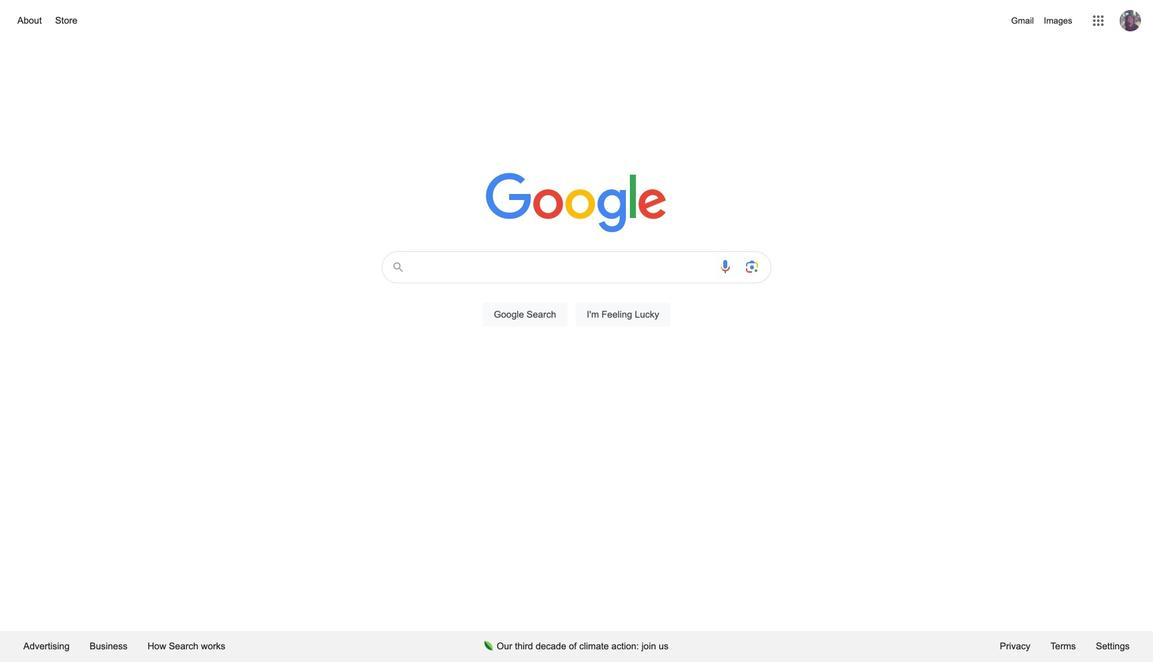 Task type: locate. For each thing, give the bounding box(es) containing it.
None search field
[[13, 247, 1140, 342]]

search by image image
[[744, 258, 760, 274]]

google image
[[486, 172, 667, 234]]



Task type: vqa. For each thing, say whether or not it's contained in the screenshot.
Search by image
yes



Task type: describe. For each thing, give the bounding box(es) containing it.
search by voice image
[[718, 258, 734, 274]]



